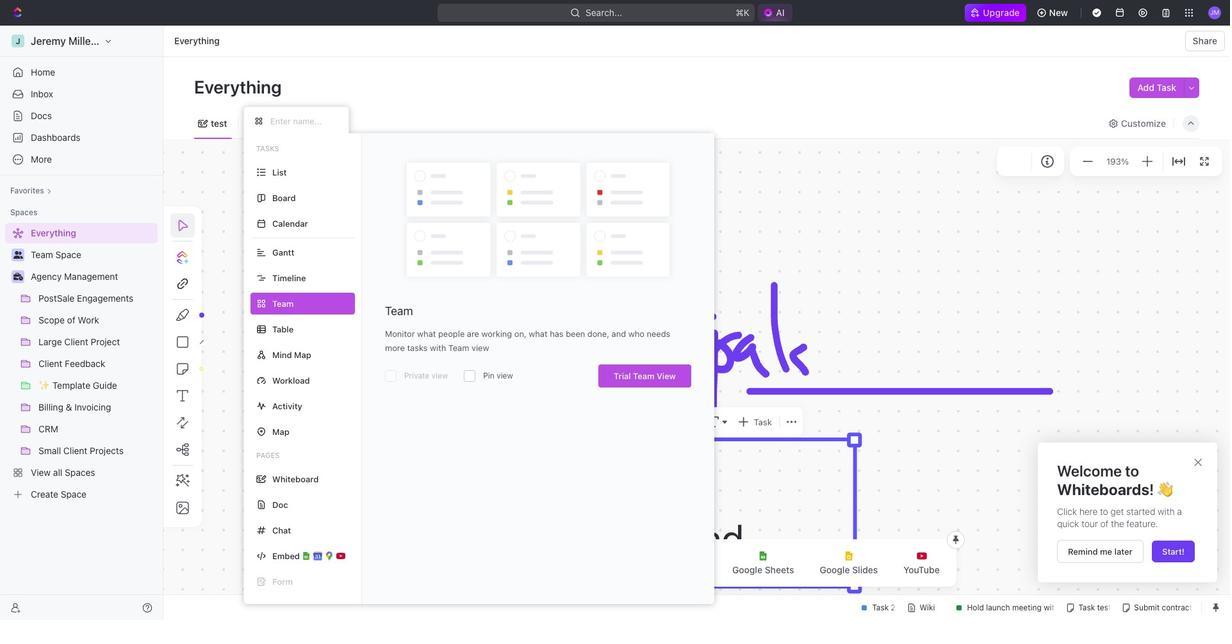 Task type: vqa. For each thing, say whether or not it's contained in the screenshot.
bottommost Schedule
no



Task type: locate. For each thing, give the bounding box(es) containing it.
google left "sheets"
[[733, 565, 763, 576]]

a right buy
[[536, 515, 557, 562]]

with inside click here to get started with a quick tour of the feature.
[[1158, 506, 1175, 517]]

1 vertical spatial view
[[657, 371, 676, 381]]

team up monitor
[[385, 304, 413, 318]]

view
[[472, 343, 489, 353], [432, 371, 448, 381], [497, 371, 513, 381]]

team
[[385, 304, 413, 318], [449, 343, 469, 353], [633, 371, 655, 381]]

slides
[[853, 565, 878, 576]]

view
[[260, 118, 281, 129], [657, 371, 676, 381]]

view down needs
[[657, 371, 676, 381]]

dialog
[[1038, 443, 1218, 582]]

test
[[211, 118, 227, 129]]

me
[[1100, 547, 1113, 557]]

whiteboards
[[1058, 481, 1150, 498]]

whiteboard
[[272, 474, 319, 484]]

sheets
[[765, 565, 794, 576]]

1 vertical spatial to
[[1100, 506, 1109, 517]]

pin view
[[483, 371, 513, 381]]

0 vertical spatial view
[[260, 118, 281, 129]]

with
[[430, 343, 446, 353], [1158, 506, 1175, 517]]

remind me later
[[1068, 547, 1133, 557]]

task button
[[735, 413, 775, 431]]

remind
[[1068, 547, 1098, 557]]

done,
[[588, 329, 610, 339]]

to up "whiteboards"
[[1126, 462, 1140, 480]]

1 vertical spatial map
[[272, 427, 290, 437]]

2 google from the left
[[820, 565, 850, 576]]

to
[[1126, 462, 1140, 480], [1100, 506, 1109, 517]]

buy a whiteboad
[[462, 515, 744, 562]]

what right the on,
[[529, 329, 548, 339]]

of
[[1101, 519, 1109, 530]]

tasks
[[407, 343, 428, 353]]

google for google sheets
[[733, 565, 763, 576]]

view right pin
[[497, 371, 513, 381]]

more
[[385, 343, 405, 353]]

view up tasks
[[260, 118, 281, 129]]

to inside click here to get started with a quick tour of the feature.
[[1100, 506, 1109, 517]]

start! button
[[1152, 541, 1195, 563]]

whiteboad
[[565, 515, 744, 562]]

board
[[272, 193, 296, 203]]

pages
[[256, 451, 280, 460]]

private view
[[404, 371, 448, 381]]

people
[[438, 329, 465, 339]]

team down people
[[449, 343, 469, 353]]

1 vertical spatial team
[[449, 343, 469, 353]]

google left the slides
[[820, 565, 850, 576]]

youtube
[[904, 565, 940, 576]]

0 vertical spatial team
[[385, 304, 413, 318]]

customize
[[1121, 118, 1166, 129]]

with down "👋"
[[1158, 506, 1175, 517]]

to up of
[[1100, 506, 1109, 517]]

1 horizontal spatial a
[[1178, 506, 1182, 517]]

193%
[[1107, 156, 1129, 166]]

dashboards link
[[5, 128, 158, 148]]

upgrade link
[[965, 4, 1027, 22]]

0 horizontal spatial with
[[430, 343, 446, 353]]

agency management
[[31, 271, 118, 282]]

map
[[294, 350, 311, 360], [272, 427, 290, 437]]

0 horizontal spatial what
[[417, 329, 436, 339]]

with down people
[[430, 343, 446, 353]]

a inside click here to get started with a quick tour of the feature.
[[1178, 506, 1182, 517]]

search...
[[586, 7, 622, 18]]

1 horizontal spatial to
[[1126, 462, 1140, 480]]

everything link
[[171, 33, 223, 49]]

0 horizontal spatial view
[[260, 118, 281, 129]]

1 what from the left
[[417, 329, 436, 339]]

0 horizontal spatial team
[[385, 304, 413, 318]]

later
[[1115, 547, 1133, 557]]

0 horizontal spatial map
[[272, 427, 290, 437]]

Enter name... field
[[269, 115, 338, 127]]

what up tasks
[[417, 329, 436, 339]]

management
[[64, 271, 118, 282]]

view button
[[243, 114, 285, 132]]

1 horizontal spatial team
[[449, 343, 469, 353]]

google for google slides
[[820, 565, 850, 576]]

0 vertical spatial with
[[430, 343, 446, 353]]

click
[[1058, 506, 1077, 517]]

1 horizontal spatial with
[[1158, 506, 1175, 517]]

2 vertical spatial team
[[633, 371, 655, 381]]

1 horizontal spatial view
[[472, 343, 489, 353]]

start!
[[1163, 547, 1185, 557]]

to inside welcome to whiteboards ! 👋
[[1126, 462, 1140, 480]]

0 horizontal spatial google
[[733, 565, 763, 576]]

a right started
[[1178, 506, 1182, 517]]

0 vertical spatial task
[[1157, 82, 1177, 93]]

spaces
[[10, 208, 37, 217]]

share button
[[1185, 31, 1225, 51]]

0 horizontal spatial task
[[754, 417, 772, 427]]

1 google from the left
[[733, 565, 763, 576]]

customize button
[[1105, 114, 1170, 132]]

view button
[[243, 108, 285, 138]]

0 vertical spatial map
[[294, 350, 311, 360]]

working
[[482, 329, 512, 339]]

0 horizontal spatial view
[[432, 371, 448, 381]]

view down are
[[472, 343, 489, 353]]

sidebar navigation
[[0, 26, 163, 620]]

list
[[272, 167, 287, 177]]

0 horizontal spatial to
[[1100, 506, 1109, 517]]

dialog containing ×
[[1038, 443, 1218, 582]]

calendar
[[272, 218, 308, 228]]

1 horizontal spatial what
[[529, 329, 548, 339]]

map right mind
[[294, 350, 311, 360]]

a
[[1178, 506, 1182, 517], [536, 515, 557, 562]]

upgrade
[[983, 7, 1020, 18]]

buy
[[462, 515, 528, 562]]

add task
[[1138, 82, 1177, 93]]

2 horizontal spatial team
[[633, 371, 655, 381]]

2 what from the left
[[529, 329, 548, 339]]

youtube button
[[894, 543, 950, 583]]

inbox link
[[5, 84, 158, 104]]

mind
[[272, 350, 292, 360]]

feature.
[[1127, 519, 1159, 530]]

google
[[733, 565, 763, 576], [820, 565, 850, 576]]

0 vertical spatial to
[[1126, 462, 1140, 480]]

add
[[1138, 82, 1155, 93]]

map down activity at left
[[272, 427, 290, 437]]

with inside monitor what people are working on, what has been done, and who needs more tasks with team view
[[430, 343, 446, 353]]

1 vertical spatial with
[[1158, 506, 1175, 517]]

2 horizontal spatial view
[[497, 371, 513, 381]]

0 horizontal spatial a
[[536, 515, 557, 562]]

and
[[612, 329, 626, 339]]

google sheets
[[733, 565, 794, 576]]

team right trial
[[633, 371, 655, 381]]

started
[[1127, 506, 1156, 517]]

1 horizontal spatial google
[[820, 565, 850, 576]]

1 vertical spatial task
[[754, 417, 772, 427]]

agency
[[31, 271, 62, 282]]

view right private
[[432, 371, 448, 381]]

home link
[[5, 62, 158, 83]]



Task type: describe. For each thing, give the bounding box(es) containing it.
×
[[1193, 452, 1204, 470]]

docs
[[31, 110, 52, 121]]

team inside monitor what people are working on, what has been done, and who needs more tasks with team view
[[449, 343, 469, 353]]

google slides
[[820, 565, 878, 576]]

× button
[[1193, 452, 1204, 470]]

inbox
[[31, 88, 53, 99]]

google sheets button
[[722, 543, 805, 583]]

monitor what people are working on, what has been done, and who needs more tasks with team view
[[385, 329, 671, 353]]

home
[[31, 67, 55, 78]]

agency management link
[[31, 267, 155, 287]]

workload
[[272, 375, 310, 386]]

view for private view
[[432, 371, 448, 381]]

⌘k
[[736, 7, 750, 18]]

google slides button
[[810, 543, 889, 583]]

view for pin view
[[497, 371, 513, 381]]

mind map
[[272, 350, 311, 360]]

new button
[[1032, 3, 1076, 23]]

are
[[467, 329, 479, 339]]

quick
[[1058, 519, 1080, 530]]

!
[[1150, 481, 1155, 498]]

share
[[1193, 35, 1218, 46]]

has
[[550, 329, 564, 339]]

favorites
[[10, 186, 44, 195]]

docs link
[[5, 106, 158, 126]]

trial
[[614, 371, 631, 381]]

who
[[629, 329, 645, 339]]

embed
[[272, 551, 300, 561]]

view inside button
[[260, 118, 281, 129]]

pin
[[483, 371, 495, 381]]

needs
[[647, 329, 671, 339]]

add task button
[[1130, 78, 1184, 98]]

monitor
[[385, 329, 415, 339]]

click here to get started with a quick tour of the feature.
[[1058, 506, 1185, 530]]

1 horizontal spatial view
[[657, 371, 676, 381]]

timeline
[[272, 273, 306, 283]]

1 horizontal spatial map
[[294, 350, 311, 360]]

form
[[272, 577, 293, 587]]

favorites button
[[5, 183, 57, 199]]

private
[[404, 371, 430, 381]]

1 horizontal spatial task
[[1157, 82, 1177, 93]]

welcome
[[1058, 462, 1122, 480]]

193% button
[[1104, 154, 1132, 169]]

chat
[[272, 525, 291, 535]]

table
[[272, 324, 294, 334]]

on,
[[515, 329, 527, 339]]

welcome to whiteboards ! 👋
[[1058, 462, 1173, 498]]

test link
[[208, 114, 227, 132]]

business time image
[[13, 273, 23, 281]]

tasks
[[256, 144, 279, 153]]

gantt
[[272, 247, 294, 257]]

get
[[1111, 506, 1124, 517]]

here
[[1080, 506, 1098, 517]]

0 vertical spatial everything
[[174, 35, 220, 46]]

the
[[1111, 519, 1125, 530]]

remind me later button
[[1058, 540, 1144, 563]]

trial team view
[[614, 371, 676, 381]]

1 vertical spatial everything
[[194, 76, 286, 97]]

new
[[1050, 7, 1068, 18]]

👋
[[1158, 481, 1173, 498]]

doc
[[272, 500, 288, 510]]

activity
[[272, 401, 302, 411]]

view inside monitor what people are working on, what has been done, and who needs more tasks with team view
[[472, 343, 489, 353]]

tour
[[1082, 519, 1098, 530]]

been
[[566, 329, 585, 339]]

dashboards
[[31, 132, 81, 143]]



